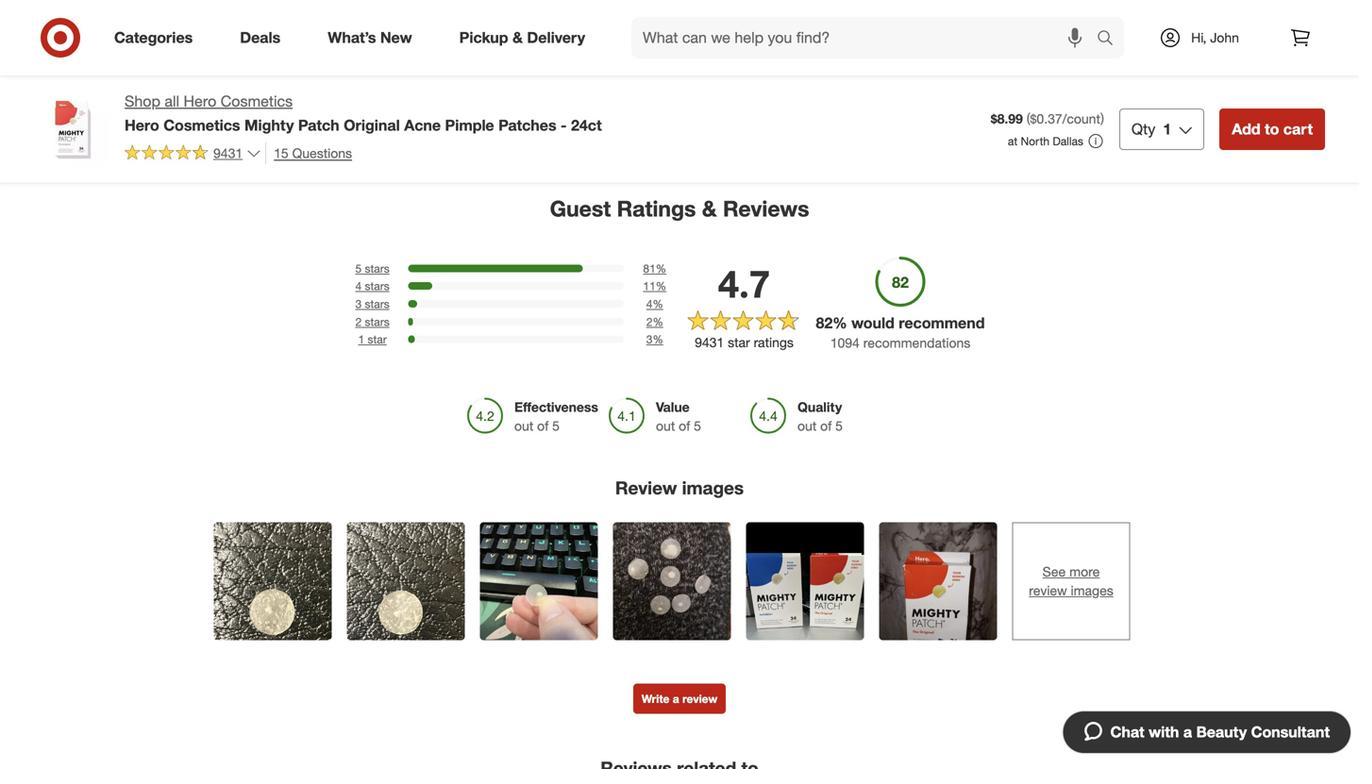Task type: describe. For each thing, give the bounding box(es) containing it.
naturium for body
[[1201, 0, 1255, 16]]

night
[[158, 0, 189, 16]]

deals
[[240, 28, 281, 47]]

eye
[[1065, 16, 1087, 33]]

% for 3
[[653, 332, 663, 347]]

15
[[274, 145, 289, 161]]

ratings
[[617, 196, 696, 222]]

3 for 3 stars
[[355, 297, 362, 311]]

9431 for 9431 star ratings
[[695, 334, 724, 351]]

brightening
[[1261, 16, 1329, 33]]

1094
[[830, 335, 860, 351]]

5 for quality out of 5
[[836, 418, 843, 434]]

hi, john
[[1191, 29, 1239, 46]]

pimple inside hero cosmetics pimple correct acne clearing gel pen - 0.34 fl oz sponsored
[[722, 0, 763, 16]]

super
[[76, 0, 111, 16]]

naturium the brightener vitamin c brightening body wash - 16.9 fl oz link
[[1201, 0, 1356, 63]]

write a review button
[[633, 684, 726, 714]]

hero inside hero cosmetics pimple correct acne clearing gel pen - 0.34 fl oz sponsored
[[623, 0, 652, 16]]

of for quality
[[820, 418, 832, 434]]

chat
[[1111, 723, 1145, 741]]

8oz
[[510, 33, 531, 49]]

naturium phyto-glow lip balm - clear - 0.34 fl oz sponsored
[[238, 0, 387, 47]]

john
[[1210, 29, 1239, 46]]

naturium for clear
[[238, 0, 292, 16]]

shop all hero cosmetics hero cosmetics mighty patch original acne pimple patches - 24ct
[[125, 92, 602, 134]]

0 horizontal spatial hero
[[125, 116, 159, 134]]

star for 9431
[[728, 334, 750, 351]]

beauty
[[1196, 723, 1247, 741]]

review for see more review images
[[1029, 582, 1067, 599]]

kp
[[430, 16, 448, 33]]

4 for 4 %
[[646, 297, 653, 311]]

review for write a review
[[682, 692, 718, 706]]

wash
[[1236, 33, 1268, 49]]

0.34 for clear
[[324, 16, 350, 33]]

phyto- for petal
[[874, 0, 913, 16]]

chat with a beauty consultant button
[[1062, 711, 1352, 754]]

2 vertical spatial cosmetics
[[163, 116, 240, 134]]

see more review images
[[1029, 563, 1114, 599]]

value out of 5
[[656, 399, 701, 434]]

60
[[1008, 33, 1023, 49]]

$8.99
[[991, 110, 1023, 127]]

would
[[852, 314, 895, 332]]

15 questions
[[274, 145, 352, 161]]

5 for effectiveness out of 5
[[552, 418, 560, 434]]

9431 for 9431
[[213, 145, 243, 161]]

)
[[1101, 110, 1104, 127]]

body inside naturium the brightener vitamin c brightening body wash - 16.9 fl oz
[[1201, 33, 1232, 49]]

2 %
[[646, 315, 663, 329]]

/count
[[1063, 110, 1101, 127]]

reviews
[[723, 196, 809, 222]]

hydrogel
[[1008, 16, 1062, 33]]

guest review image 4 of 12, zoom in image
[[613, 522, 731, 640]]

0.34 inside hero cosmetics pimple correct acne clearing gel pen - 0.34 fl oz sponsored
[[682, 33, 708, 49]]

oz inside naturium the brightener vitamin c brightening body wash - 16.9 fl oz
[[1321, 33, 1334, 49]]

3 %
[[646, 332, 663, 347]]

naturium for petal
[[816, 0, 870, 16]]

see
[[1043, 563, 1066, 580]]

body inside naturium aha/bha/pha kp resurfacing treatment body mask - 8oz
[[430, 33, 462, 49]]

treatment
[[526, 16, 585, 33]]

balm for naturium phyto-glow lip balm - clear - 0.34 fl oz
[[238, 16, 268, 33]]

1 star
[[358, 332, 387, 347]]

sponsored inside naturium phyto-glow lip balm - clear - 0.34 fl oz sponsored
[[238, 33, 294, 47]]

new
[[380, 28, 412, 47]]

effectiveness out of 5
[[514, 399, 598, 434]]

11
[[643, 279, 656, 293]]

images inside see more review images
[[1071, 582, 1114, 599]]

to
[[1265, 120, 1279, 138]]

oz inside olay super serum night repair face serum - fragrance free - 1.0 fl oz sponsored
[[179, 33, 193, 49]]

qty
[[1132, 120, 1156, 138]]

recommend
[[899, 314, 985, 332]]

petal
[[858, 16, 888, 33]]

16.9
[[1281, 33, 1306, 49]]

pickup & delivery link
[[443, 17, 609, 59]]

naturium phyto-glow lip balm - petal - 0.34 fl oz sponsored
[[816, 0, 965, 47]]

clearing
[[705, 16, 755, 33]]

5 up the 4 stars
[[355, 261, 362, 275]]

1.0
[[147, 33, 165, 49]]

2 for 2 stars
[[355, 315, 362, 329]]

ratings
[[754, 334, 794, 351]]

1 horizontal spatial 1
[[1163, 120, 1172, 138]]

olay super serum night repair face serum - fragrance free - 1.0 fl oz sponsored
[[45, 0, 193, 63]]

% for 11
[[656, 279, 667, 293]]

4 stars
[[355, 279, 390, 293]]

add to cart button
[[1220, 108, 1325, 150]]

shop
[[125, 92, 160, 110]]

stars for 4 stars
[[365, 279, 390, 293]]

value
[[656, 399, 690, 416]]

0.34 for petal
[[900, 16, 926, 33]]

1 vertical spatial &
[[702, 196, 717, 222]]

chat with a beauty consultant
[[1111, 723, 1330, 741]]

glow for naturium phyto-glow lip balm - petal - 0.34 fl oz
[[913, 0, 943, 16]]

- inside naturium aha/bha/pha kp resurfacing treatment body mask - 8oz
[[501, 33, 506, 49]]

a inside chat with a beauty consultant button
[[1184, 723, 1192, 741]]

fl inside naturium phyto-glow lip balm - petal - 0.34 fl oz sponsored
[[930, 16, 937, 33]]

hi,
[[1191, 29, 1207, 46]]

5 stars
[[355, 261, 390, 275]]

effectiveness
[[514, 399, 598, 416]]

- inside winky lux wakey wakey hydrogel eye patches - 60 ct sponsored
[[1142, 16, 1147, 33]]

review
[[615, 477, 677, 499]]

brightener
[[1285, 0, 1347, 16]]

guest
[[550, 196, 611, 222]]

all
[[165, 92, 179, 110]]

original
[[344, 116, 400, 134]]

more
[[1070, 563, 1100, 580]]

4 for 4 stars
[[355, 279, 362, 293]]

at north dallas
[[1008, 134, 1084, 148]]

- inside hero cosmetics pimple correct acne clearing gel pen - 0.34 fl oz sponsored
[[673, 33, 679, 49]]

write a review
[[642, 692, 718, 706]]

0 horizontal spatial images
[[682, 477, 744, 499]]

1 vertical spatial 1
[[358, 332, 364, 347]]

c
[[1248, 16, 1258, 33]]

% for 81
[[656, 261, 667, 275]]

north
[[1021, 134, 1050, 148]]

clear
[[281, 16, 312, 33]]

$0.37
[[1030, 110, 1063, 127]]

guest review image 3 of 12, zoom in image
[[480, 522, 598, 640]]



Task type: vqa. For each thing, say whether or not it's contained in the screenshot.


Task type: locate. For each thing, give the bounding box(es) containing it.
4
[[355, 279, 362, 293], [646, 297, 653, 311]]

1 glow from the left
[[335, 0, 366, 16]]

2 of from the left
[[679, 418, 690, 434]]

0 vertical spatial cosmetics
[[655, 0, 718, 16]]

pen
[[647, 33, 670, 49]]

a
[[673, 692, 679, 706], [1184, 723, 1192, 741]]

of down effectiveness
[[537, 418, 549, 434]]

images right review
[[682, 477, 744, 499]]

lip left winky
[[947, 0, 965, 16]]

naturium inside naturium phyto-glow lip balm - petal - 0.34 fl oz sponsored
[[816, 0, 870, 16]]

acne inside shop all hero cosmetics hero cosmetics mighty patch original acne pimple patches - 24ct
[[404, 116, 441, 134]]

lip up what's new link
[[369, 0, 387, 16]]

(
[[1027, 110, 1030, 127]]

3 for 3 %
[[646, 332, 653, 347]]

0 horizontal spatial lip
[[369, 0, 387, 16]]

1 out from the left
[[514, 418, 534, 434]]

% inside the 82 % would recommend 1094 recommendations
[[833, 314, 847, 332]]

of inside effectiveness out of 5
[[537, 418, 549, 434]]

&
[[513, 28, 523, 47], [702, 196, 717, 222]]

glow right 'petal'
[[913, 0, 943, 16]]

1 horizontal spatial of
[[679, 418, 690, 434]]

star down 2 stars
[[368, 332, 387, 347]]

0 horizontal spatial acne
[[404, 116, 441, 134]]

0 horizontal spatial of
[[537, 418, 549, 434]]

1 phyto- from the left
[[296, 0, 335, 16]]

stars up 2 stars
[[365, 297, 390, 311]]

naturium up pickup at the top left of page
[[430, 0, 485, 16]]

balm left 'petal'
[[816, 16, 846, 33]]

1 horizontal spatial images
[[1071, 582, 1114, 599]]

the
[[1259, 0, 1281, 16]]

0 horizontal spatial 3
[[355, 297, 362, 311]]

naturium
[[238, 0, 292, 16], [430, 0, 485, 16], [816, 0, 870, 16], [1201, 0, 1255, 16]]

2 balm from the left
[[816, 16, 846, 33]]

pickup & delivery
[[459, 28, 585, 47]]

0 horizontal spatial a
[[673, 692, 679, 706]]

glow for naturium phyto-glow lip balm - clear - 0.34 fl oz
[[335, 0, 366, 16]]

0 vertical spatial pimple
[[722, 0, 763, 16]]

1 vertical spatial pimple
[[445, 116, 494, 134]]

balm
[[238, 16, 268, 33], [816, 16, 846, 33]]

4 stars from the top
[[365, 315, 390, 329]]

phyto- up what's
[[296, 0, 335, 16]]

0 horizontal spatial 9431
[[213, 145, 243, 161]]

2 horizontal spatial 0.34
[[900, 16, 926, 33]]

cosmetics up mighty
[[221, 92, 293, 110]]

1 horizontal spatial a
[[1184, 723, 1192, 741]]

patches right 'eye'
[[1090, 16, 1138, 33]]

1 horizontal spatial review
[[1029, 582, 1067, 599]]

review inside "button"
[[682, 692, 718, 706]]

correct
[[623, 16, 668, 33]]

body left mask on the top left
[[430, 33, 462, 49]]

out down value
[[656, 418, 675, 434]]

out inside quality out of 5
[[798, 418, 817, 434]]

hero down shop
[[125, 116, 159, 134]]

81
[[643, 261, 656, 275]]

sponsored inside naturium phyto-glow lip balm - petal - 0.34 fl oz sponsored
[[816, 33, 871, 47]]

2 wakey from the left
[[1115, 0, 1154, 16]]

% down 81 %
[[656, 279, 667, 293]]

cosmetics up pen
[[655, 0, 718, 16]]

of for value
[[679, 418, 690, 434]]

4 down 11
[[646, 297, 653, 311]]

oz inside naturium phyto-glow lip balm - clear - 0.34 fl oz sponsored
[[364, 16, 378, 33]]

0.34 right 'petal'
[[900, 16, 926, 33]]

a inside write a review "button"
[[673, 692, 679, 706]]

1 horizontal spatial acne
[[671, 16, 702, 33]]

1 vertical spatial images
[[1071, 582, 1114, 599]]

2 naturium from the left
[[430, 0, 485, 16]]

% for 2
[[653, 315, 663, 329]]

search button
[[1088, 17, 1134, 62]]

0 vertical spatial a
[[673, 692, 679, 706]]

1 horizontal spatial phyto-
[[874, 0, 913, 16]]

1 2 from the left
[[355, 315, 362, 329]]

lip inside naturium phyto-glow lip balm - petal - 0.34 fl oz sponsored
[[947, 0, 965, 16]]

0 vertical spatial review
[[1029, 582, 1067, 599]]

quality
[[798, 399, 842, 416]]

0 vertical spatial hero
[[623, 0, 652, 16]]

lip inside naturium phyto-glow lip balm - clear - 0.34 fl oz sponsored
[[369, 0, 387, 16]]

1 right qty
[[1163, 120, 1172, 138]]

wakey
[[1073, 0, 1111, 16], [1115, 0, 1154, 16]]

pimple
[[722, 0, 763, 16], [445, 116, 494, 134]]

out inside value out of 5
[[656, 418, 675, 434]]

0 horizontal spatial 0.34
[[324, 16, 350, 33]]

review inside see more review images
[[1029, 582, 1067, 599]]

acne inside hero cosmetics pimple correct acne clearing gel pen - 0.34 fl oz sponsored
[[671, 16, 702, 33]]

3 out from the left
[[798, 418, 817, 434]]

3 down 2 %
[[646, 332, 653, 347]]

deals link
[[224, 17, 304, 59]]

0 vertical spatial patches
[[1090, 16, 1138, 33]]

what's new link
[[312, 17, 436, 59]]

of down quality
[[820, 418, 832, 434]]

naturium for mask
[[430, 0, 485, 16]]

stars for 5 stars
[[365, 261, 390, 275]]

& inside "link"
[[513, 28, 523, 47]]

2 lip from the left
[[947, 0, 965, 16]]

sponsored
[[238, 33, 294, 47], [816, 33, 871, 47], [45, 49, 101, 63], [623, 49, 679, 63], [1008, 49, 1064, 63]]

82 % would recommend 1094 recommendations
[[816, 314, 985, 351]]

delivery
[[527, 28, 585, 47]]

1 down 2 stars
[[358, 332, 364, 347]]

winky
[[1008, 0, 1044, 16]]

1 of from the left
[[537, 418, 549, 434]]

patches left 24ct
[[498, 116, 557, 134]]

naturium inside naturium the brightener vitamin c brightening body wash - 16.9 fl oz
[[1201, 0, 1255, 16]]

patches inside winky lux wakey wakey hydrogel eye patches - 60 ct sponsored
[[1090, 16, 1138, 33]]

balm inside naturium phyto-glow lip balm - clear - 0.34 fl oz sponsored
[[238, 16, 268, 33]]

1 horizontal spatial 4
[[646, 297, 653, 311]]

1 wakey from the left
[[1073, 0, 1111, 16]]

guest review image 1 of 12, zoom in image
[[214, 522, 332, 640]]

oz left 60
[[940, 16, 954, 33]]

4 up 3 stars
[[355, 279, 362, 293]]

0 vertical spatial &
[[513, 28, 523, 47]]

1 horizontal spatial 2
[[646, 315, 653, 329]]

phyto- inside naturium phyto-glow lip balm - clear - 0.34 fl oz sponsored
[[296, 0, 335, 16]]

aha/bha/pha
[[488, 0, 578, 16]]

phyto- inside naturium phyto-glow lip balm - petal - 0.34 fl oz sponsored
[[874, 0, 913, 16]]

1 naturium from the left
[[238, 0, 292, 16]]

4.7
[[718, 261, 771, 307]]

3
[[355, 297, 362, 311], [646, 332, 653, 347]]

0 horizontal spatial patches
[[498, 116, 557, 134]]

images down more
[[1071, 582, 1114, 599]]

24ct
[[571, 116, 602, 134]]

cosmetics up '9431' link at the top
[[163, 116, 240, 134]]

of for effectiveness
[[537, 418, 549, 434]]

oz right pen
[[722, 33, 736, 49]]

face
[[87, 16, 116, 33]]

mask
[[465, 33, 497, 49]]

oz
[[364, 16, 378, 33], [940, 16, 954, 33], [179, 33, 193, 49], [722, 33, 736, 49], [1321, 33, 1334, 49]]

1 stars from the top
[[365, 261, 390, 275]]

$8.99 ( $0.37 /count )
[[991, 110, 1104, 127]]

0 horizontal spatial wakey
[[1073, 0, 1111, 16]]

stars up 3 stars
[[365, 279, 390, 293]]

2 down 3 stars
[[355, 315, 362, 329]]

% for 82
[[833, 314, 847, 332]]

out down quality
[[798, 418, 817, 434]]

0 horizontal spatial &
[[513, 28, 523, 47]]

sponsored inside hero cosmetics pimple correct acne clearing gel pen - 0.34 fl oz sponsored
[[623, 49, 679, 63]]

0 horizontal spatial out
[[514, 418, 534, 434]]

recommendations
[[863, 335, 971, 351]]

% up 11 %
[[656, 261, 667, 275]]

oz left the new
[[364, 16, 378, 33]]

oz inside hero cosmetics pimple correct acne clearing gel pen - 0.34 fl oz sponsored
[[722, 33, 736, 49]]

9431 left the 15
[[213, 145, 243, 161]]

add
[[1232, 120, 1261, 138]]

3 stars from the top
[[365, 297, 390, 311]]

at
[[1008, 134, 1018, 148]]

- inside shop all hero cosmetics hero cosmetics mighty patch original acne pimple patches - 24ct
[[561, 116, 567, 134]]

fl right pen
[[712, 33, 719, 49]]

1 horizontal spatial 9431
[[695, 334, 724, 351]]

2 horizontal spatial of
[[820, 418, 832, 434]]

of down value
[[679, 418, 690, 434]]

balm inside naturium phyto-glow lip balm - petal - 0.34 fl oz sponsored
[[816, 16, 846, 33]]

What can we help you find? suggestions appear below search field
[[632, 17, 1102, 59]]

guest review image 5 of 12, zoom in image
[[746, 522, 864, 640]]

a right with
[[1184, 723, 1192, 741]]

0 vertical spatial 4
[[355, 279, 362, 293]]

stars for 2 stars
[[365, 315, 390, 329]]

82
[[816, 314, 833, 332]]

oz inside naturium phyto-glow lip balm - petal - 0.34 fl oz sponsored
[[940, 16, 954, 33]]

patch
[[298, 116, 339, 134]]

cosmetics inside hero cosmetics pimple correct acne clearing gel pen - 0.34 fl oz sponsored
[[655, 0, 718, 16]]

wakey right lux
[[1073, 0, 1111, 16]]

- inside naturium the brightener vitamin c brightening body wash - 16.9 fl oz
[[1272, 33, 1277, 49]]

patches inside shop all hero cosmetics hero cosmetics mighty patch original acne pimple patches - 24ct
[[498, 116, 557, 134]]

2 stars from the top
[[365, 279, 390, 293]]

0 horizontal spatial balm
[[238, 16, 268, 33]]

fl inside naturium phyto-glow lip balm - clear - 0.34 fl oz sponsored
[[354, 16, 361, 33]]

1 horizontal spatial wakey
[[1115, 0, 1154, 16]]

9431 link
[[125, 142, 262, 165]]

a right write
[[673, 692, 679, 706]]

0 horizontal spatial body
[[430, 33, 462, 49]]

4 %
[[646, 297, 663, 311]]

fragrance
[[45, 33, 104, 49]]

fl inside olay super serum night repair face serum - fragrance free - 1.0 fl oz sponsored
[[169, 33, 176, 49]]

body
[[430, 33, 462, 49], [1201, 33, 1232, 49]]

1 horizontal spatial out
[[656, 418, 675, 434]]

acne right original
[[404, 116, 441, 134]]

qty 1
[[1132, 120, 1172, 138]]

1 vertical spatial patches
[[498, 116, 557, 134]]

winky lux wakey wakey hydrogel eye patches - 60 ct sponsored
[[1008, 0, 1154, 63]]

naturium inside naturium aha/bha/pha kp resurfacing treatment body mask - 8oz
[[430, 0, 485, 16]]

5 for value out of 5
[[694, 418, 701, 434]]

pimple inside shop all hero cosmetics hero cosmetics mighty patch original acne pimple patches - 24ct
[[445, 116, 494, 134]]

5 up review images
[[694, 418, 701, 434]]

acne
[[671, 16, 702, 33], [404, 116, 441, 134]]

1 vertical spatial 4
[[646, 297, 653, 311]]

% up 2 %
[[653, 297, 663, 311]]

consultant
[[1251, 723, 1330, 741]]

lip for naturium phyto-glow lip balm - clear - 0.34 fl oz
[[369, 0, 387, 16]]

1 vertical spatial cosmetics
[[221, 92, 293, 110]]

quality out of 5
[[798, 399, 843, 434]]

5 down quality
[[836, 418, 843, 434]]

categories link
[[98, 17, 216, 59]]

0.34 right clear
[[324, 16, 350, 33]]

% up 1094 at the right
[[833, 314, 847, 332]]

1 body from the left
[[430, 33, 462, 49]]

repair
[[45, 16, 84, 33]]

phyto- up what can we help you find? suggestions appear below search field
[[874, 0, 913, 16]]

with
[[1149, 723, 1179, 741]]

balm for naturium phyto-glow lip balm - petal - 0.34 fl oz
[[816, 16, 846, 33]]

15 questions link
[[265, 142, 352, 164]]

1 horizontal spatial patches
[[1090, 16, 1138, 33]]

star for 1
[[368, 332, 387, 347]]

1 horizontal spatial glow
[[913, 0, 943, 16]]

0 horizontal spatial 4
[[355, 279, 362, 293]]

out for effectiveness out of 5
[[514, 418, 534, 434]]

body left the 'wash'
[[1201, 33, 1232, 49]]

fl inside naturium the brightener vitamin c brightening body wash - 16.9 fl oz
[[1310, 33, 1317, 49]]

1 vertical spatial 9431
[[695, 334, 724, 351]]

write
[[642, 692, 670, 706]]

review right write
[[682, 692, 718, 706]]

search
[[1088, 30, 1134, 49]]

0 horizontal spatial review
[[682, 692, 718, 706]]

1 vertical spatial hero
[[184, 92, 216, 110]]

dallas
[[1053, 134, 1084, 148]]

1 horizontal spatial body
[[1201, 33, 1232, 49]]

what's new
[[328, 28, 412, 47]]

0 vertical spatial images
[[682, 477, 744, 499]]

1 vertical spatial review
[[682, 692, 718, 706]]

5 inside value out of 5
[[694, 418, 701, 434]]

2 out from the left
[[656, 418, 675, 434]]

0.34 inside naturium phyto-glow lip balm - clear - 0.34 fl oz sponsored
[[324, 16, 350, 33]]

2 vertical spatial hero
[[125, 116, 159, 134]]

0 vertical spatial 3
[[355, 297, 362, 311]]

9431 right '3 %'
[[695, 334, 724, 351]]

out inside effectiveness out of 5
[[514, 418, 534, 434]]

review down the see
[[1029, 582, 1067, 599]]

acne right pen
[[671, 16, 702, 33]]

2 body from the left
[[1201, 33, 1232, 49]]

phyto-
[[296, 0, 335, 16], [874, 0, 913, 16]]

1 horizontal spatial 0.34
[[682, 33, 708, 49]]

1 horizontal spatial balm
[[816, 16, 846, 33]]

2 2 from the left
[[646, 315, 653, 329]]

5 down effectiveness
[[552, 418, 560, 434]]

1 vertical spatial acne
[[404, 116, 441, 134]]

gel
[[623, 33, 643, 49]]

naturium up 'john'
[[1201, 0, 1255, 16]]

ct
[[1026, 33, 1038, 49]]

hero right all
[[184, 92, 216, 110]]

oz right 1.0
[[179, 33, 193, 49]]

1 horizontal spatial 3
[[646, 332, 653, 347]]

free
[[108, 33, 134, 49]]

categories
[[114, 28, 193, 47]]

balm left clear
[[238, 16, 268, 33]]

out for quality out of 5
[[798, 418, 817, 434]]

1 balm from the left
[[238, 16, 268, 33]]

1 horizontal spatial hero
[[184, 92, 216, 110]]

1 vertical spatial 3
[[646, 332, 653, 347]]

review images
[[615, 477, 744, 499]]

lux
[[1047, 0, 1069, 16]]

% for 4
[[653, 297, 663, 311]]

image of hero cosmetics mighty patch original acne pimple patches - 24ct image
[[34, 91, 109, 166]]

hero up gel
[[623, 0, 652, 16]]

naturium up what can we help you find? suggestions appear below search field
[[816, 0, 870, 16]]

2 horizontal spatial out
[[798, 418, 817, 434]]

fl left the new
[[354, 16, 361, 33]]

1 horizontal spatial pimple
[[722, 0, 763, 16]]

0.34 right pen
[[682, 33, 708, 49]]

images
[[682, 477, 744, 499], [1071, 582, 1114, 599]]

1 vertical spatial a
[[1184, 723, 1192, 741]]

4 naturium from the left
[[1201, 0, 1255, 16]]

olay
[[45, 0, 72, 16]]

out down effectiveness
[[514, 418, 534, 434]]

1 horizontal spatial lip
[[947, 0, 965, 16]]

out
[[514, 418, 534, 434], [656, 418, 675, 434], [798, 418, 817, 434]]

lip
[[369, 0, 387, 16], [947, 0, 965, 16]]

what's
[[328, 28, 376, 47]]

mighty
[[244, 116, 294, 134]]

glow inside naturium phyto-glow lip balm - petal - 0.34 fl oz sponsored
[[913, 0, 943, 16]]

%
[[656, 261, 667, 275], [656, 279, 667, 293], [653, 297, 663, 311], [833, 314, 847, 332], [653, 315, 663, 329], [653, 332, 663, 347]]

% down 2 %
[[653, 332, 663, 347]]

vitamin
[[1201, 16, 1244, 33]]

5 inside quality out of 5
[[836, 418, 843, 434]]

out for value out of 5
[[656, 418, 675, 434]]

guest review image 2 of 12, zoom in image
[[347, 522, 465, 640]]

0 horizontal spatial 2
[[355, 315, 362, 329]]

0 vertical spatial 1
[[1163, 120, 1172, 138]]

of inside quality out of 5
[[820, 418, 832, 434]]

2 stars
[[355, 315, 390, 329]]

naturium aha/bha/pha kp resurfacing treatment body mask - 8oz
[[430, 0, 585, 49]]

guest review image 6 of 12, zoom in image
[[879, 522, 997, 640]]

naturium the brightener vitamin c brightening body wash - 16.9 fl oz
[[1201, 0, 1347, 49]]

0 horizontal spatial pimple
[[445, 116, 494, 134]]

3 up 2 stars
[[355, 297, 362, 311]]

5 inside effectiveness out of 5
[[552, 418, 560, 434]]

0 vertical spatial acne
[[671, 16, 702, 33]]

5
[[355, 261, 362, 275], [552, 418, 560, 434], [694, 418, 701, 434], [836, 418, 843, 434]]

3 naturium from the left
[[816, 0, 870, 16]]

2 up '3 %'
[[646, 315, 653, 329]]

1 lip from the left
[[369, 0, 387, 16]]

naturium inside naturium phyto-glow lip balm - clear - 0.34 fl oz sponsored
[[238, 0, 292, 16]]

1 horizontal spatial &
[[702, 196, 717, 222]]

0 horizontal spatial glow
[[335, 0, 366, 16]]

star left ratings
[[728, 334, 750, 351]]

fl right 'petal'
[[930, 16, 937, 33]]

star
[[368, 332, 387, 347], [728, 334, 750, 351]]

wakey up search
[[1115, 0, 1154, 16]]

0.34 inside naturium phyto-glow lip balm - petal - 0.34 fl oz sponsored
[[900, 16, 926, 33]]

2 glow from the left
[[913, 0, 943, 16]]

1 horizontal spatial star
[[728, 334, 750, 351]]

cart
[[1284, 120, 1313, 138]]

fl inside hero cosmetics pimple correct acne clearing gel pen - 0.34 fl oz sponsored
[[712, 33, 719, 49]]

0 horizontal spatial star
[[368, 332, 387, 347]]

9431 star ratings
[[695, 334, 794, 351]]

review
[[1029, 582, 1067, 599], [682, 692, 718, 706]]

0 horizontal spatial 1
[[358, 332, 364, 347]]

sponsored inside winky lux wakey wakey hydrogel eye patches - 60 ct sponsored
[[1008, 49, 1064, 63]]

% up '3 %'
[[653, 315, 663, 329]]

2 horizontal spatial hero
[[623, 0, 652, 16]]

stars up the 4 stars
[[365, 261, 390, 275]]

fl right 1.0
[[169, 33, 176, 49]]

0 vertical spatial 9431
[[213, 145, 243, 161]]

phyto- for clear
[[296, 0, 335, 16]]

sponsored inside olay super serum night repair face serum - fragrance free - 1.0 fl oz sponsored
[[45, 49, 101, 63]]

0 horizontal spatial phyto-
[[296, 0, 335, 16]]

2 phyto- from the left
[[874, 0, 913, 16]]

2 for 2 %
[[646, 315, 653, 329]]

fl right 16.9
[[1310, 33, 1317, 49]]

of inside value out of 5
[[679, 418, 690, 434]]

naturium up 'deals' link
[[238, 0, 292, 16]]

lip for naturium phyto-glow lip balm - petal - 0.34 fl oz
[[947, 0, 965, 16]]

glow up what's
[[335, 0, 366, 16]]

glow inside naturium phyto-glow lip balm - clear - 0.34 fl oz sponsored
[[335, 0, 366, 16]]

stars for 3 stars
[[365, 297, 390, 311]]

oz right 16.9
[[1321, 33, 1334, 49]]

81 %
[[643, 261, 667, 275]]

3 of from the left
[[820, 418, 832, 434]]

stars down 3 stars
[[365, 315, 390, 329]]

hero
[[623, 0, 652, 16], [184, 92, 216, 110], [125, 116, 159, 134]]

9431
[[213, 145, 243, 161], [695, 334, 724, 351]]



